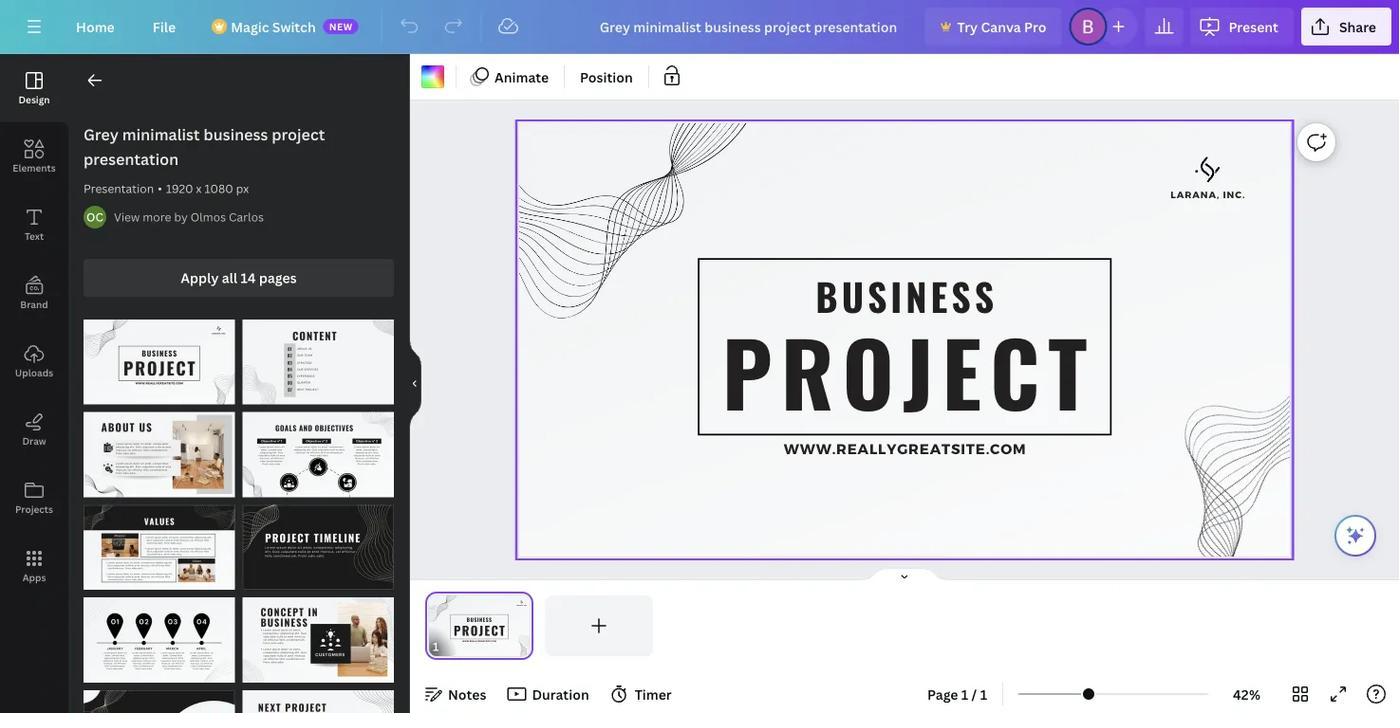 Task type: describe. For each thing, give the bounding box(es) containing it.
try
[[957, 18, 978, 36]]

share
[[1339, 18, 1376, 36]]

home
[[76, 18, 115, 36]]

pages
[[259, 269, 297, 287]]

animate button
[[464, 62, 556, 92]]

page 1 / 1
[[927, 686, 987, 704]]

draw button
[[0, 396, 68, 464]]

1 horizontal spatial project
[[722, 306, 1096, 436]]

1080
[[204, 181, 233, 196]]

grey
[[84, 124, 119, 145]]

olmos carlos element
[[84, 206, 106, 229]]

notes
[[448, 686, 486, 704]]

/
[[972, 686, 977, 704]]

Design title text field
[[584, 8, 917, 46]]

apps
[[22, 571, 46, 584]]

main menu bar
[[0, 0, 1399, 54]]

uploads button
[[0, 327, 68, 396]]

apps button
[[0, 532, 68, 601]]

brand
[[20, 298, 48, 311]]

no color image
[[421, 65, 444, 88]]

page 1 image
[[425, 596, 533, 657]]

larana, inc.
[[1170, 189, 1245, 200]]

by
[[174, 209, 188, 225]]

elements
[[13, 161, 56, 174]]

presentation
[[84, 149, 179, 169]]

apply all 14 pages
[[181, 269, 297, 287]]

position
[[580, 68, 633, 86]]

hide image
[[409, 338, 421, 429]]

brand button
[[0, 259, 68, 327]]

magic
[[231, 18, 269, 36]]

14
[[241, 269, 256, 287]]

more
[[143, 209, 171, 225]]

apply all 14 pages button
[[84, 259, 394, 297]]

view more by olmos carlos
[[114, 209, 264, 225]]

1920 x 1080 px
[[166, 181, 249, 196]]

42% button
[[1216, 680, 1278, 710]]

www.reallygreatsite.com
[[784, 441, 1026, 458]]

share button
[[1301, 8, 1391, 46]]



Task type: vqa. For each thing, say whether or not it's contained in the screenshot.
Larana,
yes



Task type: locate. For each thing, give the bounding box(es) containing it.
try canva pro
[[957, 18, 1046, 36]]

design
[[18, 93, 50, 106]]

1 1 from the left
[[961, 686, 968, 704]]

grey minimalist business project presentation image
[[84, 320, 235, 405], [243, 320, 394, 405], [84, 413, 235, 498], [243, 413, 394, 498], [84, 505, 235, 591], [243, 505, 394, 591], [84, 598, 235, 683], [243, 598, 394, 683], [84, 691, 235, 714], [243, 691, 394, 714]]

grey minimalist business project presentation element
[[84, 320, 235, 405], [243, 320, 394, 405], [84, 413, 235, 498], [243, 413, 394, 498], [84, 505, 235, 591], [243, 505, 394, 591], [84, 598, 235, 683], [243, 598, 394, 683], [84, 691, 235, 714], [243, 691, 394, 714]]

position button
[[572, 62, 640, 92]]

0 horizontal spatial 1
[[961, 686, 968, 704]]

minimalist
[[122, 124, 200, 145]]

home link
[[61, 8, 130, 46]]

duration button
[[502, 680, 597, 710]]

project up www.reallygreatsite.com
[[722, 306, 1096, 436]]

1 horizontal spatial 1
[[980, 686, 987, 704]]

elements button
[[0, 122, 68, 191]]

notes button
[[418, 680, 494, 710]]

hide pages image
[[859, 568, 950, 583]]

px
[[236, 181, 249, 196]]

animate
[[495, 68, 549, 86]]

projects
[[15, 503, 53, 516]]

canva
[[981, 18, 1021, 36]]

duration
[[532, 686, 589, 704]]

text
[[25, 230, 44, 243]]

2 1 from the left
[[980, 686, 987, 704]]

olmos
[[191, 209, 226, 225]]

0 horizontal spatial project
[[272, 124, 325, 145]]

view
[[114, 209, 140, 225]]

olmos carlos image
[[84, 206, 106, 229]]

inc.
[[1223, 189, 1245, 200]]

0 vertical spatial project
[[272, 124, 325, 145]]

1 left the / at the right bottom of the page
[[961, 686, 968, 704]]

business
[[815, 268, 997, 324]]

timer
[[635, 686, 672, 704]]

larana,
[[1170, 189, 1220, 200]]

presentation
[[84, 181, 154, 196]]

draw
[[22, 435, 46, 448]]

1 right the / at the right bottom of the page
[[980, 686, 987, 704]]

carlos
[[229, 209, 264, 225]]

uploads
[[15, 366, 53, 379]]

present
[[1229, 18, 1278, 36]]

grey minimalist business project presentation
[[84, 124, 325, 169]]

try canva pro button
[[925, 8, 1062, 46]]

1920
[[166, 181, 193, 196]]

42%
[[1233, 686, 1260, 704]]

timer button
[[604, 680, 679, 710]]

new
[[329, 20, 353, 33]]

project inside grey minimalist business project presentation
[[272, 124, 325, 145]]

page
[[927, 686, 958, 704]]

Page title text field
[[447, 638, 455, 657]]

side panel tab list
[[0, 54, 68, 601]]

1
[[961, 686, 968, 704], [980, 686, 987, 704]]

all
[[222, 269, 237, 287]]

apply
[[181, 269, 219, 287]]

project right business
[[272, 124, 325, 145]]

x
[[196, 181, 202, 196]]

present button
[[1191, 8, 1294, 46]]

file
[[153, 18, 176, 36]]

canva assistant image
[[1344, 525, 1367, 548]]

pro
[[1024, 18, 1046, 36]]

text button
[[0, 191, 68, 259]]

1 vertical spatial project
[[722, 306, 1096, 436]]

file button
[[137, 8, 191, 46]]

projects button
[[0, 464, 68, 532]]

switch
[[272, 18, 316, 36]]

view more by olmos carlos button
[[114, 208, 264, 227]]

design button
[[0, 54, 68, 122]]

business
[[204, 124, 268, 145]]

project
[[272, 124, 325, 145], [722, 306, 1096, 436]]

magic switch
[[231, 18, 316, 36]]



